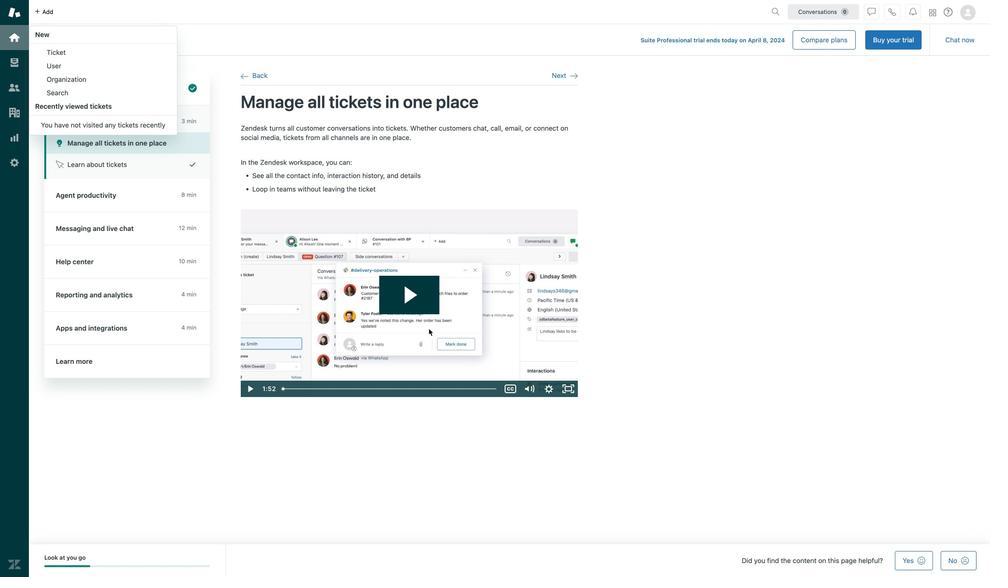 Task type: locate. For each thing, give the bounding box(es) containing it.
1 menu item from the top
[[29, 46, 177, 59]]

menu
[[29, 26, 177, 135]]

zendesk support image
[[8, 6, 21, 19]]

region
[[241, 123, 578, 397]]

tab inside dashboard-tablist tab list
[[108, 38, 169, 55]]

tab
[[108, 38, 169, 55]]

heading
[[44, 71, 210, 105]]

video thumbnail image
[[241, 210, 578, 397], [241, 210, 578, 397]]

menu item
[[29, 46, 177, 59], [29, 59, 177, 73], [29, 73, 177, 86], [29, 86, 177, 100]]

zendesk products image
[[929, 9, 936, 16]]

dashboard-tablist tab list
[[44, 38, 169, 55]]

progress bar image
[[44, 566, 90, 567]]

video element
[[241, 210, 578, 397]]

4 menu item from the top
[[29, 86, 177, 100]]

2 menu item from the top
[[29, 59, 177, 73]]

get started image
[[8, 31, 21, 44]]

footer
[[29, 545, 990, 577]]

notifications image
[[909, 8, 917, 16]]

progress-bar progress bar
[[44, 566, 210, 567]]



Task type: vqa. For each thing, say whether or not it's contained in the screenshot.
Info on adding followers image
no



Task type: describe. For each thing, give the bounding box(es) containing it.
April 8, 2024 text field
[[748, 37, 785, 44]]

reporting image
[[8, 131, 21, 144]]

3 menu item from the top
[[29, 73, 177, 86]]

get help image
[[944, 8, 953, 16]]

admin image
[[8, 157, 21, 169]]

organizations image
[[8, 106, 21, 119]]

views image
[[8, 56, 21, 69]]

customers image
[[8, 81, 21, 94]]

button displays agent's chat status as invisible. image
[[868, 8, 875, 16]]

main element
[[0, 0, 29, 577]]

content-title region
[[241, 95, 578, 108]]

zendesk image
[[8, 559, 21, 571]]



